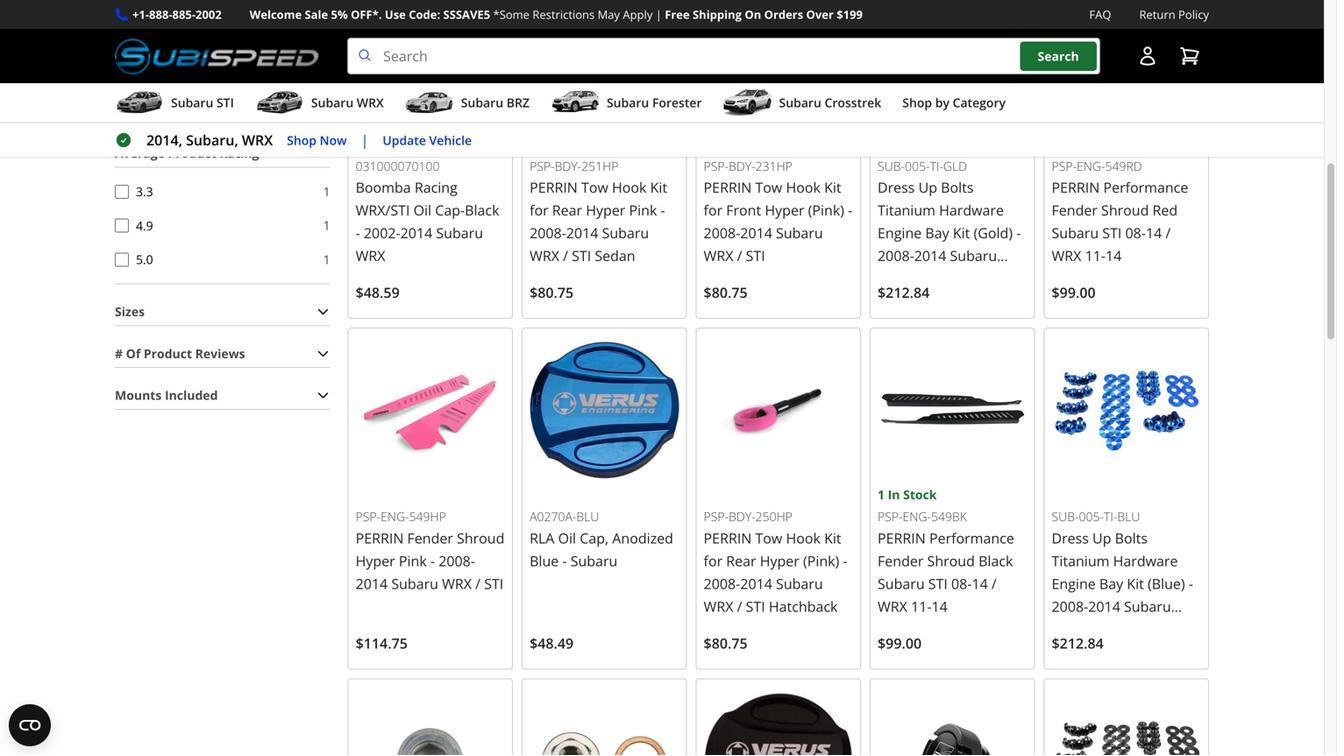 Task type: locate. For each thing, give the bounding box(es) containing it.
hyper right front
[[765, 201, 804, 220]]

1 horizontal spatial shroud
[[927, 552, 975, 571]]

hardware inside sub-005-ti-blu dress up bolts titanium hardware engine bay kit (blue) - 2008-2014 subaru wrx / sti
[[1113, 552, 1178, 571]]

- inside psp-bdy-250hp perrin tow hook kit for rear hyper (pink) - 2008-2014 subaru wrx / sti hatchback
[[843, 552, 847, 571]]

rear for sedan
[[552, 201, 582, 220]]

psp- for perrin fender shroud hyper pink - 2008- 2014 subaru wrx / sti
[[356, 509, 381, 525]]

2 blu from the left
[[1117, 509, 1140, 525]]

0 horizontal spatial blu
[[576, 509, 599, 525]]

racing
[[415, 178, 457, 197]]

psp- for perrin tow hook kit for front hyper (pink) - 2008-2014 subaru wrx / sti
[[704, 158, 729, 174]]

bdy- for perrin tow hook kit for rear hyper pink - 2008-2014 subaru wrx / sti sedan
[[555, 158, 581, 174]]

0 vertical spatial |
[[656, 7, 662, 22]]

rear down '250hp'
[[726, 552, 756, 571]]

(pink) up hatchback in the right of the page
[[803, 552, 839, 571]]

549rd
[[1105, 158, 1142, 174]]

1 vertical spatial product
[[144, 345, 192, 362]]

wrx inside psp-eng-549rd perrin performance fender shroud red subaru sti 08-14 / wrx 11-14
[[1052, 246, 1081, 265]]

kit left (gold) at top
[[953, 224, 970, 242]]

hyper for perrin tow hook kit for front hyper (pink) - 2008-2014 subaru wrx / sti
[[765, 201, 804, 220]]

0 vertical spatial stock
[[381, 135, 415, 152]]

crosstrek
[[825, 94, 881, 111]]

0 horizontal spatial engine
[[878, 224, 922, 242]]

subaru inside psp-bdy-250hp perrin tow hook kit for rear hyper (pink) - 2008-2014 subaru wrx / sti hatchback
[[776, 575, 823, 594]]

eng- inside the psp-eng-549hp perrin fender shroud hyper pink - 2008- 2014 subaru wrx / sti
[[381, 509, 409, 525]]

$80.75
[[530, 283, 574, 302], [704, 283, 748, 302], [704, 634, 748, 653]]

perrin for perrin tow hook kit for rear hyper (pink) - 2008-2014 subaru wrx / sti hatchback
[[704, 529, 752, 548]]

perrin tow hook kit for front hyper (pink) - 2008-2014 subaru wrx / sti image
[[704, 0, 853, 134]]

dress inside sub-005-ti-gld dress up bolts titanium hardware engine bay kit (gold) - 2008-2014 subaru wrx / sti
[[878, 178, 915, 197]]

perrin tow hook kit for rear hyper pink - 2008-2014 subaru wrx / sti sedan image
[[530, 0, 679, 134]]

1 vertical spatial bay
[[1099, 575, 1123, 594]]

dress up bolts titanium hardware engine bay kit (blue) - 2008-2014 subaru wrx / sti image
[[1052, 336, 1201, 485]]

kit left the (blue)
[[1127, 575, 1144, 594]]

- inside 4 in stock 031000070100 boomba racing wrx/sti oil cap-black - 2002-2014 subaru wrx
[[356, 224, 360, 242]]

tow inside psp-bdy-251hp perrin tow hook kit for rear hyper pink - 2008-2014 subaru wrx / sti sedan
[[581, 178, 608, 197]]

kit inside psp-bdy-250hp perrin tow hook kit for rear hyper (pink) - 2008-2014 subaru wrx / sti hatchback
[[824, 529, 841, 548]]

1
[[323, 183, 330, 200], [323, 217, 330, 234], [323, 251, 330, 268], [878, 487, 885, 503]]

sti
[[217, 94, 234, 111], [1102, 224, 1122, 242], [746, 246, 765, 265], [572, 246, 591, 265], [920, 269, 939, 288], [484, 575, 503, 594], [928, 575, 948, 594], [746, 597, 765, 616], [1094, 620, 1113, 639]]

red
[[1153, 201, 1178, 220]]

4
[[356, 135, 363, 152]]

1 vertical spatial (pink)
[[803, 552, 839, 571]]

shop left "now"
[[287, 132, 317, 148]]

ti- inside sub-005-ti-gld dress up bolts titanium hardware engine bay kit (gold) - 2008-2014 subaru wrx / sti
[[930, 158, 943, 174]]

engine for dress up bolts titanium hardware engine bay kit (gold) - 2008-2014 subaru wrx / sti
[[878, 224, 922, 242]]

1 vertical spatial oil
[[558, 529, 576, 548]]

oil down racing
[[413, 201, 431, 220]]

08- down 549rd
[[1125, 224, 1146, 242]]

shop for shop now
[[287, 132, 317, 148]]

hardware up (gold) at top
[[939, 201, 1004, 220]]

sub- inside sub-005-ti-blu dress up bolts titanium hardware engine bay kit (blue) - 2008-2014 subaru wrx / sti
[[1052, 509, 1079, 525]]

pink up sedan
[[629, 201, 657, 220]]

031000070100
[[356, 158, 440, 174]]

$212.84 for dress up bolts titanium hardware engine bay kit (gold) - 2008-2014 subaru wrx / sti
[[878, 283, 930, 302]]

perrin inside psp-bdy-250hp perrin tow hook kit for rear hyper (pink) - 2008-2014 subaru wrx / sti hatchback
[[704, 529, 752, 548]]

up for dress up bolts titanium hardware engine bay kit (gold) - 2008-2014 subaru wrx / sti
[[918, 178, 937, 197]]

+1-
[[132, 7, 149, 22]]

subaru brz
[[461, 94, 530, 111]]

0 vertical spatial titanium
[[878, 201, 935, 220]]

pink
[[629, 201, 657, 220], [399, 552, 427, 571]]

psp- for perrin performance fender shroud red subaru sti 08-14 / wrx 11-14
[[1052, 158, 1077, 174]]

for
[[704, 201, 723, 220], [530, 201, 549, 220], [704, 552, 723, 571]]

0 vertical spatial black
[[465, 201, 499, 220]]

subaru forester
[[607, 94, 702, 111]]

reviews
[[195, 345, 245, 362]]

sub- inside sub-005-ti-gld dress up bolts titanium hardware engine bay kit (gold) - 2008-2014 subaru wrx / sti
[[878, 158, 905, 174]]

/
[[1166, 224, 1171, 242], [737, 246, 742, 265], [563, 246, 568, 265], [911, 269, 916, 288], [475, 575, 480, 594], [992, 575, 997, 594], [737, 597, 742, 616], [1085, 620, 1090, 639]]

$80.75 for perrin tow hook kit for rear hyper (pink) - 2008-2014 subaru wrx / sti hatchback
[[704, 634, 748, 653]]

dress inside sub-005-ti-blu dress up bolts titanium hardware engine bay kit (blue) - 2008-2014 subaru wrx / sti
[[1052, 529, 1089, 548]]

perrin inside psp-bdy-231hp perrin tow hook kit for front hyper (pink) - 2008-2014 subaru wrx / sti
[[704, 178, 752, 197]]

/ inside sub-005-ti-blu dress up bolts titanium hardware engine bay kit (blue) - 2008-2014 subaru wrx / sti
[[1085, 620, 1090, 639]]

0 vertical spatial 005-
[[905, 158, 930, 174]]

sizes button
[[115, 299, 330, 326]]

black inside 4 in stock 031000070100 boomba racing wrx/sti oil cap-black - 2002-2014 subaru wrx
[[465, 201, 499, 220]]

1 horizontal spatial pink
[[629, 201, 657, 220]]

hook down 251hp
[[612, 178, 647, 197]]

08- inside 1 in stock psp-eng-549bk perrin performance fender shroud black subaru sti 08-14 / wrx 11-14
[[951, 575, 972, 594]]

killer b m18 to 1/8pt oil tempature sensor adapter - 2002-2014 subaru wrx / 2004-2021 sti / 2006-2013 forester xt image
[[530, 687, 679, 756]]

005- for dress up bolts titanium hardware engine bay kit (blue) - 2008-2014 subaru wrx / sti
[[1079, 509, 1104, 525]]

ams performance subaru billet engine oil cap - 2004-2024 subaru wrx / 2004-2021 sti / 2013-2021 scion frs / subaru brz / toyota 86 / 2013-2024 subaru crosstrek / 2004-2018 forester / 2005-2015 legacy image
[[878, 687, 1027, 756]]

kit inside psp-bdy-231hp perrin tow hook kit for front hyper (pink) - 2008-2014 subaru wrx / sti
[[824, 178, 841, 197]]

0 vertical spatial engine
[[878, 224, 922, 242]]

#
[[115, 345, 123, 362]]

shop inside dropdown button
[[902, 94, 932, 111]]

| left free
[[656, 7, 662, 22]]

1 horizontal spatial eng-
[[903, 509, 931, 525]]

blu
[[576, 509, 599, 525], [1117, 509, 1140, 525]]

ti- for dress up bolts titanium hardware engine bay kit (blue) - 2008-2014 subaru wrx / sti
[[1104, 509, 1117, 525]]

up inside sub-005-ti-blu dress up bolts titanium hardware engine bay kit (blue) - 2008-2014 subaru wrx / sti
[[1092, 529, 1111, 548]]

0 horizontal spatial oil
[[413, 201, 431, 220]]

2002
[[196, 7, 222, 22]]

/ inside psp-eng-549rd perrin performance fender shroud red subaru sti 08-14 / wrx 11-14
[[1166, 224, 1171, 242]]

subaru sti
[[171, 94, 234, 111]]

1 horizontal spatial stock
[[903, 487, 937, 503]]

perrin for perrin performance fender shroud red subaru sti 08-14 / wrx 11-14
[[1052, 178, 1100, 197]]

1 vertical spatial fender
[[407, 529, 453, 548]]

wrx inside 1 in stock psp-eng-549bk perrin performance fender shroud black subaru sti 08-14 / wrx 11-14
[[878, 598, 907, 616]]

stock
[[381, 135, 415, 152], [903, 487, 937, 503]]

bay for (gold)
[[925, 224, 949, 242]]

pink down 549hp on the left bottom of page
[[399, 552, 427, 571]]

subaru inside 'a0270a-blu rla oil cap, anodized blue - subaru'
[[571, 552, 618, 571]]

hook for perrin tow hook kit for rear hyper pink - 2008-2014 subaru wrx / sti sedan
[[612, 178, 647, 197]]

shroud inside 1 in stock psp-eng-549bk perrin performance fender shroud black subaru sti 08-14 / wrx 11-14
[[927, 552, 975, 571]]

average product rating
[[115, 145, 259, 161]]

bay
[[925, 224, 949, 242], [1099, 575, 1123, 594]]

for inside psp-bdy-251hp perrin tow hook kit for rear hyper pink - 2008-2014 subaru wrx / sti sedan
[[530, 201, 549, 220]]

1 horizontal spatial performance
[[1103, 178, 1188, 197]]

psp- left 251hp
[[530, 158, 555, 174]]

0 vertical spatial sub-
[[878, 158, 905, 174]]

1 horizontal spatial up
[[1092, 529, 1111, 548]]

fender inside 1 in stock psp-eng-549bk perrin performance fender shroud black subaru sti 08-14 / wrx 11-14
[[878, 552, 924, 571]]

0 vertical spatial bolts
[[941, 178, 974, 197]]

1 horizontal spatial titanium
[[1052, 552, 1109, 571]]

| right "now"
[[361, 131, 369, 150]]

bdy- inside psp-bdy-231hp perrin tow hook kit for front hyper (pink) - 2008-2014 subaru wrx / sti
[[729, 158, 755, 174]]

button image
[[1137, 46, 1158, 67]]

0 horizontal spatial in
[[366, 135, 378, 152]]

0 horizontal spatial fender
[[407, 529, 453, 548]]

1 vertical spatial bolts
[[1115, 529, 1148, 548]]

stock for eng-
[[903, 487, 937, 503]]

0 horizontal spatial sub-
[[878, 158, 905, 174]]

hook inside psp-bdy-250hp perrin tow hook kit for rear hyper (pink) - 2008-2014 subaru wrx / sti hatchback
[[786, 529, 821, 548]]

boomba
[[356, 178, 411, 197]]

0 vertical spatial pink
[[629, 201, 657, 220]]

- inside psp-bdy-251hp perrin tow hook kit for rear hyper pink - 2008-2014 subaru wrx / sti sedan
[[661, 201, 665, 220]]

1 vertical spatial pink
[[399, 552, 427, 571]]

in
[[366, 135, 378, 152], [888, 487, 900, 503]]

kit down subaru forester
[[650, 178, 667, 197]]

$199
[[837, 7, 863, 22]]

2014, subaru, wrx
[[146, 131, 273, 150]]

(blue)
[[1148, 575, 1185, 594]]

tow down '250hp'
[[755, 529, 782, 548]]

1 horizontal spatial shop
[[902, 94, 932, 111]]

psp- left 549hp on the left bottom of page
[[356, 509, 381, 525]]

dress up bolts titanium hardware engine bay kit (gold) - 2008-2014 subaru wrx / sti image
[[878, 0, 1027, 134]]

0 horizontal spatial eng-
[[381, 509, 409, 525]]

wrx inside psp-bdy-251hp perrin tow hook kit for rear hyper pink - 2008-2014 subaru wrx / sti sedan
[[530, 246, 559, 265]]

performance
[[1103, 178, 1188, 197], [929, 529, 1014, 548]]

0 horizontal spatial shop
[[287, 132, 317, 148]]

hyper down 251hp
[[586, 201, 625, 220]]

shipping
[[693, 7, 742, 22]]

1 vertical spatial engine
[[1052, 575, 1096, 594]]

shop now link
[[287, 130, 347, 150]]

return policy link
[[1139, 5, 1209, 24]]

(pink) inside psp-bdy-231hp perrin tow hook kit for front hyper (pink) - 2008-2014 subaru wrx / sti
[[808, 201, 844, 220]]

perrin inside psp-eng-549rd perrin performance fender shroud red subaru sti 08-14 / wrx 11-14
[[1052, 178, 1100, 197]]

perrin for perrin fender shroud hyper pink - 2008- 2014 subaru wrx / sti
[[356, 529, 404, 548]]

search button
[[1020, 42, 1097, 71]]

0 horizontal spatial 08-
[[951, 575, 972, 594]]

fender inside the psp-eng-549hp perrin fender shroud hyper pink - 2008- 2014 subaru wrx / sti
[[407, 529, 453, 548]]

1 vertical spatial dress
[[1052, 529, 1089, 548]]

hardware up the (blue)
[[1113, 552, 1178, 571]]

(pink) for perrin tow hook kit for rear hyper (pink) - 2008-2014 subaru wrx / sti hatchback
[[803, 552, 839, 571]]

hyper for perrin tow hook kit for rear hyper pink - 2008-2014 subaru wrx / sti sedan
[[586, 201, 625, 220]]

now
[[320, 132, 347, 148]]

2 horizontal spatial fender
[[1052, 201, 1098, 220]]

- inside 'a0270a-blu rla oil cap, anodized blue - subaru'
[[562, 552, 567, 571]]

hyper down '250hp'
[[760, 552, 799, 571]]

0 vertical spatial (pink)
[[808, 201, 844, 220]]

1 vertical spatial rear
[[726, 552, 756, 571]]

tow down 251hp
[[581, 178, 608, 197]]

1 vertical spatial up
[[1092, 529, 1111, 548]]

0 horizontal spatial rear
[[552, 201, 582, 220]]

hardware inside sub-005-ti-gld dress up bolts titanium hardware engine bay kit (gold) - 2008-2014 subaru wrx / sti
[[939, 201, 1004, 220]]

vehicle
[[429, 132, 472, 148]]

wrx inside 4 in stock 031000070100 boomba racing wrx/sti oil cap-black - 2002-2014 subaru wrx
[[356, 246, 385, 265]]

engine inside sub-005-ti-blu dress up bolts titanium hardware engine bay kit (blue) - 2008-2014 subaru wrx / sti
[[1052, 575, 1096, 594]]

return
[[1139, 7, 1175, 22]]

1 horizontal spatial engine
[[1052, 575, 1096, 594]]

|
[[656, 7, 662, 22], [361, 131, 369, 150]]

1 horizontal spatial hardware
[[1113, 552, 1178, 571]]

psp- inside psp-bdy-251hp perrin tow hook kit for rear hyper pink - 2008-2014 subaru wrx / sti sedan
[[530, 158, 555, 174]]

bay for (blue)
[[1099, 575, 1123, 594]]

shroud down the 549bk
[[927, 552, 975, 571]]

tow down '231hp'
[[755, 178, 782, 197]]

1 horizontal spatial 11-
[[1085, 246, 1106, 265]]

1 horizontal spatial in
[[888, 487, 900, 503]]

bolts down gld
[[941, 178, 974, 197]]

for inside psp-bdy-250hp perrin tow hook kit for rear hyper (pink) - 2008-2014 subaru wrx / sti hatchback
[[704, 552, 723, 571]]

1 horizontal spatial fender
[[878, 552, 924, 571]]

psp- left the 549bk
[[878, 509, 903, 525]]

bay inside sub-005-ti-gld dress up bolts titanium hardware engine bay kit (gold) - 2008-2014 subaru wrx / sti
[[925, 224, 949, 242]]

0 vertical spatial 08-
[[1125, 224, 1146, 242]]

sti inside psp-bdy-250hp perrin tow hook kit for rear hyper (pink) - 2008-2014 subaru wrx / sti hatchback
[[746, 597, 765, 616]]

1 vertical spatial black
[[979, 552, 1013, 571]]

may
[[598, 7, 620, 22]]

0 horizontal spatial hardware
[[939, 201, 1004, 220]]

1 vertical spatial sub-
[[1052, 509, 1079, 525]]

1 vertical spatial 08-
[[951, 575, 972, 594]]

hook down '250hp'
[[786, 529, 821, 548]]

1 horizontal spatial bolts
[[1115, 529, 1148, 548]]

1 horizontal spatial oil
[[558, 529, 576, 548]]

0 horizontal spatial stock
[[381, 135, 415, 152]]

titanium for dress up bolts titanium hardware engine bay kit (blue) - 2008-2014 subaru wrx / sti
[[1052, 552, 1109, 571]]

(pink) for perrin tow hook kit for front hyper (pink) - 2008-2014 subaru wrx / sti
[[808, 201, 844, 220]]

bolts inside sub-005-ti-blu dress up bolts titanium hardware engine bay kit (blue) - 2008-2014 subaru wrx / sti
[[1115, 529, 1148, 548]]

engine
[[878, 224, 922, 242], [1052, 575, 1096, 594]]

0 horizontal spatial $99.00
[[878, 634, 922, 653]]

shroud inside psp-eng-549rd perrin performance fender shroud red subaru sti 08-14 / wrx 11-14
[[1101, 201, 1149, 220]]

bdy- inside psp-bdy-250hp perrin tow hook kit for rear hyper (pink) - 2008-2014 subaru wrx / sti hatchback
[[729, 509, 755, 525]]

apply
[[623, 7, 653, 22]]

for inside psp-bdy-231hp perrin tow hook kit for front hyper (pink) - 2008-2014 subaru wrx / sti
[[704, 201, 723, 220]]

1 vertical spatial 005-
[[1079, 509, 1104, 525]]

tow inside psp-bdy-231hp perrin tow hook kit for front hyper (pink) - 2008-2014 subaru wrx / sti
[[755, 178, 782, 197]]

hyper inside psp-bdy-250hp perrin tow hook kit for rear hyper (pink) - 2008-2014 subaru wrx / sti hatchback
[[760, 552, 799, 571]]

return policy
[[1139, 7, 1209, 22]]

shop left by
[[902, 94, 932, 111]]

0 horizontal spatial 11-
[[911, 598, 932, 616]]

hyper inside psp-bdy-251hp perrin tow hook kit for rear hyper pink - 2008-2014 subaru wrx / sti sedan
[[586, 201, 625, 220]]

0 vertical spatial oil
[[413, 201, 431, 220]]

549hp
[[409, 509, 446, 525]]

1 vertical spatial |
[[361, 131, 369, 150]]

off*.
[[351, 7, 382, 22]]

psp- inside the psp-eng-549hp perrin fender shroud hyper pink - 2008- 2014 subaru wrx / sti
[[356, 509, 381, 525]]

perrin inside psp-bdy-251hp perrin tow hook kit for rear hyper pink - 2008-2014 subaru wrx / sti sedan
[[530, 178, 578, 197]]

by
[[935, 94, 949, 111]]

psp- left 549rd
[[1052, 158, 1077, 174]]

subaru inside 1 in stock psp-eng-549bk perrin performance fender shroud black subaru sti 08-14 / wrx 11-14
[[878, 575, 925, 594]]

2014
[[400, 224, 432, 242], [740, 224, 772, 242], [566, 224, 598, 242], [914, 246, 946, 265], [356, 575, 388, 594], [740, 575, 772, 594], [1088, 598, 1120, 616]]

1 vertical spatial ti-
[[1104, 509, 1117, 525]]

2 horizontal spatial eng-
[[1077, 158, 1105, 174]]

psp- inside psp-bdy-231hp perrin tow hook kit for front hyper (pink) - 2008-2014 subaru wrx / sti
[[704, 158, 729, 174]]

stock up 031000070100
[[381, 135, 415, 152]]

/ inside the psp-eng-549hp perrin fender shroud hyper pink - 2008- 2014 subaru wrx / sti
[[475, 575, 480, 594]]

0 vertical spatial shroud
[[1101, 201, 1149, 220]]

bay left the (blue)
[[1099, 575, 1123, 594]]

2 horizontal spatial shroud
[[1101, 201, 1149, 220]]

# of product reviews
[[115, 345, 245, 362]]

tow for perrin tow hook kit for rear hyper (pink) - 2008-2014 subaru wrx / sti hatchback
[[755, 529, 782, 548]]

14
[[1146, 224, 1162, 242], [1106, 246, 1122, 265], [972, 575, 988, 594], [932, 598, 948, 616]]

005- inside sub-005-ti-blu dress up bolts titanium hardware engine bay kit (blue) - 2008-2014 subaru wrx / sti
[[1079, 509, 1104, 525]]

1 horizontal spatial sub-
[[1052, 509, 1079, 525]]

0 horizontal spatial shroud
[[457, 529, 504, 548]]

hyper up $114.75
[[356, 552, 395, 571]]

psp- left '250hp'
[[704, 509, 729, 525]]

0 vertical spatial bay
[[925, 224, 949, 242]]

hook inside psp-bdy-251hp perrin tow hook kit for rear hyper pink - 2008-2014 subaru wrx / sti sedan
[[612, 178, 647, 197]]

0 vertical spatial ti-
[[930, 158, 943, 174]]

performance down the 549bk
[[929, 529, 1014, 548]]

stock up the 549bk
[[903, 487, 937, 503]]

0 vertical spatial dress
[[878, 178, 915, 197]]

rear inside psp-bdy-251hp perrin tow hook kit for rear hyper pink - 2008-2014 subaru wrx / sti sedan
[[552, 201, 582, 220]]

4.9 button
[[115, 219, 129, 233]]

2008- inside psp-bdy-231hp perrin tow hook kit for front hyper (pink) - 2008-2014 subaru wrx / sti
[[704, 224, 740, 242]]

0 vertical spatial up
[[918, 178, 937, 197]]

1 vertical spatial $99.00
[[878, 634, 922, 653]]

for for perrin tow hook kit for front hyper (pink) - 2008-2014 subaru wrx / sti
[[704, 201, 723, 220]]

(pink) right front
[[808, 201, 844, 220]]

bay inside sub-005-ti-blu dress up bolts titanium hardware engine bay kit (blue) - 2008-2014 subaru wrx / sti
[[1099, 575, 1123, 594]]

over
[[806, 7, 834, 22]]

0 horizontal spatial up
[[918, 178, 937, 197]]

1 vertical spatial $212.84
[[1052, 634, 1104, 653]]

1 vertical spatial in
[[888, 487, 900, 503]]

0 horizontal spatial bolts
[[941, 178, 974, 197]]

005- for dress up bolts titanium hardware engine bay kit (gold) - 2008-2014 subaru wrx / sti
[[905, 158, 930, 174]]

0 vertical spatial hardware
[[939, 201, 1004, 220]]

psp- up front
[[704, 158, 729, 174]]

rla oil cap, anodized blue - subaru image
[[530, 336, 679, 485]]

1 vertical spatial shop
[[287, 132, 317, 148]]

a subaru crosstrek thumbnail image image
[[723, 90, 772, 116]]

shroud left rla
[[457, 529, 504, 548]]

bdy- for perrin tow hook kit for rear hyper (pink) - 2008-2014 subaru wrx / sti hatchback
[[729, 509, 755, 525]]

titanium
[[878, 201, 935, 220], [1052, 552, 1109, 571]]

5.0 button
[[115, 253, 129, 267]]

bolts
[[941, 178, 974, 197], [1115, 529, 1148, 548]]

tow inside psp-bdy-250hp perrin tow hook kit for rear hyper (pink) - 2008-2014 subaru wrx / sti hatchback
[[755, 529, 782, 548]]

08- down the 549bk
[[951, 575, 972, 594]]

subaru
[[171, 94, 213, 111], [311, 94, 354, 111], [461, 94, 503, 111], [607, 94, 649, 111], [779, 94, 821, 111], [436, 224, 483, 242], [776, 224, 823, 242], [602, 224, 649, 242], [1052, 224, 1099, 242], [950, 246, 997, 265], [571, 552, 618, 571], [391, 575, 438, 594], [776, 575, 823, 594], [878, 575, 925, 594], [1124, 598, 1171, 616]]

1 horizontal spatial 005-
[[1079, 509, 1104, 525]]

1 vertical spatial hardware
[[1113, 552, 1178, 571]]

subaru crosstrek button
[[723, 87, 881, 122]]

bay left (gold) at top
[[925, 224, 949, 242]]

0 vertical spatial fender
[[1052, 201, 1098, 220]]

0 vertical spatial rear
[[552, 201, 582, 220]]

sub-005-ti-blu dress up bolts titanium hardware engine bay kit (blue) - 2008-2014 subaru wrx / sti
[[1052, 509, 1193, 639]]

1 horizontal spatial rear
[[726, 552, 756, 571]]

kit down subaru crosstrek
[[824, 178, 841, 197]]

blue
[[530, 552, 559, 571]]

oil right rla
[[558, 529, 576, 548]]

1 blu from the left
[[576, 509, 599, 525]]

1 horizontal spatial blu
[[1117, 509, 1140, 525]]

1 horizontal spatial $212.84
[[1052, 634, 1104, 653]]

performance up the red in the right top of the page
[[1103, 178, 1188, 197]]

subaru inside psp-bdy-251hp perrin tow hook kit for rear hyper pink - 2008-2014 subaru wrx / sti sedan
[[602, 224, 649, 242]]

1 vertical spatial performance
[[929, 529, 1014, 548]]

bdy- inside psp-bdy-251hp perrin tow hook kit for rear hyper pink - 2008-2014 subaru wrx / sti sedan
[[555, 158, 581, 174]]

0 horizontal spatial bay
[[925, 224, 949, 242]]

1 horizontal spatial black
[[979, 552, 1013, 571]]

engine inside sub-005-ti-gld dress up bolts titanium hardware engine bay kit (gold) - 2008-2014 subaru wrx / sti
[[878, 224, 922, 242]]

shroud left the red in the right top of the page
[[1101, 201, 1149, 220]]

in inside 4 in stock 031000070100 boomba racing wrx/sti oil cap-black - 2002-2014 subaru wrx
[[366, 135, 378, 152]]

0 horizontal spatial black
[[465, 201, 499, 220]]

subaru inside sub-005-ti-blu dress up bolts titanium hardware engine bay kit (blue) - 2008-2014 subaru wrx / sti
[[1124, 598, 1171, 616]]

bolts up the (blue)
[[1115, 529, 1148, 548]]

category
[[953, 94, 1006, 111]]

wrx
[[357, 94, 384, 111], [242, 131, 273, 150], [356, 246, 385, 265], [704, 246, 733, 265], [530, 246, 559, 265], [1052, 246, 1081, 265], [878, 269, 907, 288], [442, 575, 472, 594], [704, 597, 733, 616], [878, 598, 907, 616], [1052, 620, 1081, 639]]

2 vertical spatial shroud
[[927, 552, 975, 571]]

0 horizontal spatial 005-
[[905, 158, 930, 174]]

rear down 251hp
[[552, 201, 582, 220]]

1 horizontal spatial $99.00
[[1052, 283, 1096, 302]]

0 vertical spatial performance
[[1103, 178, 1188, 197]]

blu inside 'a0270a-blu rla oil cap, anodized blue - subaru'
[[576, 509, 599, 525]]

black
[[465, 201, 499, 220], [979, 552, 1013, 571]]

0 vertical spatial in
[[366, 135, 378, 152]]

front
[[726, 201, 761, 220]]

1 vertical spatial 11-
[[911, 598, 932, 616]]

0 horizontal spatial titanium
[[878, 201, 935, 220]]

(pink) inside psp-bdy-250hp perrin tow hook kit for rear hyper (pink) - 2008-2014 subaru wrx / sti hatchback
[[803, 552, 839, 571]]

stock inside 1 in stock psp-eng-549bk perrin performance fender shroud black subaru sti 08-14 / wrx 11-14
[[903, 487, 937, 503]]

kit up hatchback in the right of the page
[[824, 529, 841, 548]]

0 horizontal spatial pink
[[399, 552, 427, 571]]

a subaru forester thumbnail image image
[[551, 90, 600, 116]]

sub- for dress up bolts titanium hardware engine bay kit (blue) - 2008-2014 subaru wrx / sti
[[1052, 509, 1079, 525]]

0 vertical spatial 11-
[[1085, 246, 1106, 265]]

wrx inside dropdown button
[[357, 94, 384, 111]]

0 horizontal spatial dress
[[878, 178, 915, 197]]

psp-eng-549hp perrin fender shroud hyper pink - 2008- 2014 subaru wrx / sti
[[356, 509, 504, 594]]

kit inside psp-bdy-251hp perrin tow hook kit for rear hyper pink - 2008-2014 subaru wrx / sti sedan
[[650, 178, 667, 197]]

hardware
[[939, 201, 1004, 220], [1113, 552, 1178, 571]]

0 horizontal spatial performance
[[929, 529, 1014, 548]]

ti-
[[930, 158, 943, 174], [1104, 509, 1117, 525]]

1 vertical spatial shroud
[[457, 529, 504, 548]]

hook down '231hp'
[[786, 178, 821, 197]]

0 horizontal spatial $212.84
[[878, 283, 930, 302]]

dress
[[878, 178, 915, 197], [1052, 529, 1089, 548]]

1 horizontal spatial 08-
[[1125, 224, 1146, 242]]



Task type: describe. For each thing, give the bounding box(es) containing it.
- inside sub-005-ti-gld dress up bolts titanium hardware engine bay kit (gold) - 2008-2014 subaru wrx / sti
[[1016, 224, 1021, 242]]

sti inside dropdown button
[[217, 94, 234, 111]]

(gold)
[[974, 224, 1013, 242]]

perrin for perrin tow hook kit for rear hyper pink - 2008-2014 subaru wrx / sti sedan
[[530, 178, 578, 197]]

perrin tow hook kit for rear hyper (pink) - 2008-2014 subaru wrx / sti hatchback image
[[704, 336, 853, 485]]

sssave5
[[443, 7, 490, 22]]

for for perrin tow hook kit for rear hyper (pink) - 2008-2014 subaru wrx / sti hatchback
[[704, 552, 723, 571]]

subaru wrx
[[311, 94, 384, 111]]

2014 inside the psp-eng-549hp perrin fender shroud hyper pink - 2008- 2014 subaru wrx / sti
[[356, 575, 388, 594]]

wrx inside psp-bdy-231hp perrin tow hook kit for front hyper (pink) - 2008-2014 subaru wrx / sti
[[704, 246, 733, 265]]

wrx inside the psp-eng-549hp perrin fender shroud hyper pink - 2008- 2014 subaru wrx / sti
[[442, 575, 472, 594]]

wrx inside sub-005-ti-blu dress up bolts titanium hardware engine bay kit (blue) - 2008-2014 subaru wrx / sti
[[1052, 620, 1081, 639]]

cap,
[[580, 529, 609, 548]]

2014,
[[146, 131, 182, 150]]

sti inside 1 in stock psp-eng-549bk perrin performance fender shroud black subaru sti 08-14 / wrx 11-14
[[928, 575, 948, 594]]

$114.75
[[356, 634, 408, 653]]

search
[[1038, 48, 1079, 64]]

welcome
[[250, 7, 302, 22]]

sizes
[[115, 303, 145, 320]]

rear for hatchback
[[726, 552, 756, 571]]

hook for perrin tow hook kit for rear hyper (pink) - 2008-2014 subaru wrx / sti hatchback
[[786, 529, 821, 548]]

dress up bolts titanium hardware engine bay kit (black) - 2008-2014 subaru wrx / sti image
[[1052, 687, 1201, 756]]

mounts included button
[[115, 382, 330, 409]]

hardware for (blue)
[[1113, 552, 1178, 571]]

subaru sti button
[[115, 87, 234, 122]]

hyper for perrin tow hook kit for rear hyper (pink) - 2008-2014 subaru wrx / sti hatchback
[[760, 552, 799, 571]]

2014 inside 4 in stock 031000070100 boomba racing wrx/sti oil cap-black - 2002-2014 subaru wrx
[[400, 224, 432, 242]]

eng- for fender
[[381, 509, 409, 525]]

subaru inside psp-bdy-231hp perrin tow hook kit for front hyper (pink) - 2008-2014 subaru wrx / sti
[[776, 224, 823, 242]]

/ inside psp-bdy-251hp perrin tow hook kit for rear hyper pink - 2008-2014 subaru wrx / sti sedan
[[563, 246, 568, 265]]

average product rating button
[[115, 140, 330, 167]]

subaru inside sub-005-ti-gld dress up bolts titanium hardware engine bay kit (gold) - 2008-2014 subaru wrx / sti
[[950, 246, 997, 265]]

wrx inside sub-005-ti-gld dress up bolts titanium hardware engine bay kit (gold) - 2008-2014 subaru wrx / sti
[[878, 269, 907, 288]]

rla oil cap, anodized black - subaru image
[[704, 687, 853, 756]]

psp-eng-549rd perrin performance fender shroud red subaru sti 08-14 / wrx 11-14
[[1052, 158, 1188, 265]]

restrictions
[[533, 7, 595, 22]]

sti inside psp-bdy-231hp perrin tow hook kit for front hyper (pink) - 2008-2014 subaru wrx / sti
[[746, 246, 765, 265]]

stock for boomba
[[381, 135, 415, 152]]

3.3 button
[[115, 185, 129, 199]]

$80.75 for perrin tow hook kit for rear hyper pink - 2008-2014 subaru wrx / sti sedan
[[530, 283, 574, 302]]

black inside 1 in stock psp-eng-549bk perrin performance fender shroud black subaru sti 08-14 / wrx 11-14
[[979, 552, 1013, 571]]

kit for perrin tow hook kit for rear hyper (pink) - 2008-2014 subaru wrx / sti hatchback
[[824, 529, 841, 548]]

psp- for perrin tow hook kit for rear hyper pink - 2008-2014 subaru wrx / sti sedan
[[530, 158, 555, 174]]

1 horizontal spatial |
[[656, 7, 662, 22]]

policy
[[1178, 7, 1209, 22]]

orders
[[764, 7, 803, 22]]

rating
[[219, 145, 259, 161]]

code:
[[409, 7, 440, 22]]

update
[[383, 132, 426, 148]]

open widget image
[[9, 705, 51, 747]]

gld
[[943, 158, 967, 174]]

- inside the psp-eng-549hp perrin fender shroud hyper pink - 2008- 2014 subaru wrx / sti
[[430, 552, 435, 571]]

perrin fender shroud hyper pink - 2008-2014 subaru wrx / sti image
[[356, 336, 505, 485]]

anodized
[[612, 529, 673, 548]]

2014 inside psp-bdy-231hp perrin tow hook kit for front hyper (pink) - 2008-2014 subaru wrx / sti
[[740, 224, 772, 242]]

forester
[[652, 94, 702, 111]]

2008- inside sub-005-ti-blu dress up bolts titanium hardware engine bay kit (blue) - 2008-2014 subaru wrx / sti
[[1052, 598, 1088, 616]]

11- inside psp-eng-549rd perrin performance fender shroud red subaru sti 08-14 / wrx 11-14
[[1085, 246, 1106, 265]]

2008- inside the psp-eng-549hp perrin fender shroud hyper pink - 2008- 2014 subaru wrx / sti
[[439, 552, 475, 571]]

subaru wrx button
[[255, 87, 384, 122]]

kit for perrin tow hook kit for rear hyper pink - 2008-2014 subaru wrx / sti sedan
[[650, 178, 667, 197]]

faq
[[1089, 7, 1111, 22]]

1 for 4.9
[[323, 217, 330, 234]]

on
[[745, 7, 761, 22]]

sale
[[305, 7, 328, 22]]

2008- inside psp-bdy-251hp perrin tow hook kit for rear hyper pink - 2008-2014 subaru wrx / sti sedan
[[530, 224, 566, 242]]

4.9
[[136, 217, 153, 234]]

oil inside 4 in stock 031000070100 boomba racing wrx/sti oil cap-black - 2002-2014 subaru wrx
[[413, 201, 431, 220]]

a subaru wrx thumbnail image image
[[255, 90, 304, 116]]

subaru inside 4 in stock 031000070100 boomba racing wrx/sti oil cap-black - 2002-2014 subaru wrx
[[436, 224, 483, 242]]

perrin performance fender shroud black subaru sti 08-14 / wrx 11-14 image
[[878, 336, 1027, 485]]

2008- inside psp-bdy-250hp perrin tow hook kit for rear hyper (pink) - 2008-2014 subaru wrx / sti hatchback
[[704, 575, 740, 594]]

- inside sub-005-ti-blu dress up bolts titanium hardware engine bay kit (blue) - 2008-2014 subaru wrx / sti
[[1189, 575, 1193, 594]]

sub- for dress up bolts titanium hardware engine bay kit (gold) - 2008-2014 subaru wrx / sti
[[878, 158, 905, 174]]

11- inside 1 in stock psp-eng-549bk perrin performance fender shroud black subaru sti 08-14 / wrx 11-14
[[911, 598, 932, 616]]

in for boomba
[[366, 135, 378, 152]]

subaru crosstrek
[[779, 94, 881, 111]]

$99.00 for perrin performance fender shroud red subaru sti 08-14 / wrx 11-14
[[1052, 283, 1096, 302]]

- inside psp-bdy-231hp perrin tow hook kit for front hyper (pink) - 2008-2014 subaru wrx / sti
[[848, 201, 852, 220]]

rla
[[530, 529, 554, 548]]

killer b 1/2npt plug - 2006-2014 subaru wrx / 2004-2021 sti / 2006-2013 forester xt image
[[356, 687, 505, 756]]

search input field
[[347, 38, 1100, 75]]

/ inside sub-005-ti-gld dress up bolts titanium hardware engine bay kit (gold) - 2008-2014 subaru wrx / sti
[[911, 269, 916, 288]]

kit for perrin tow hook kit for front hyper (pink) - 2008-2014 subaru wrx / sti
[[824, 178, 841, 197]]

oil inside 'a0270a-blu rla oil cap, anodized blue - subaru'
[[558, 529, 576, 548]]

psp-bdy-250hp perrin tow hook kit for rear hyper (pink) - 2008-2014 subaru wrx / sti hatchback
[[704, 509, 847, 616]]

engine for dress up bolts titanium hardware engine bay kit (blue) - 2008-2014 subaru wrx / sti
[[1052, 575, 1096, 594]]

a0270a-
[[530, 509, 576, 525]]

a subaru brz thumbnail image image
[[405, 90, 454, 116]]

subaru forester button
[[551, 87, 702, 122]]

subaru,
[[186, 131, 238, 150]]

pink inside the psp-eng-549hp perrin fender shroud hyper pink - 2008- 2014 subaru wrx / sti
[[399, 552, 427, 571]]

dress for dress up bolts titanium hardware engine bay kit (blue) - 2008-2014 subaru wrx / sti
[[1052, 529, 1089, 548]]

sti inside the psp-eng-549hp perrin fender shroud hyper pink - 2008- 2014 subaru wrx / sti
[[484, 575, 503, 594]]

549bk
[[931, 509, 967, 525]]

hatchback
[[769, 597, 838, 616]]

2014 inside psp-bdy-251hp perrin tow hook kit for rear hyper pink - 2008-2014 subaru wrx / sti sedan
[[566, 224, 598, 242]]

ti- for dress up bolts titanium hardware engine bay kit (gold) - 2008-2014 subaru wrx / sti
[[930, 158, 943, 174]]

shroud inside the psp-eng-549hp perrin fender shroud hyper pink - 2008- 2014 subaru wrx / sti
[[457, 529, 504, 548]]

faq link
[[1089, 5, 1111, 24]]

average
[[115, 145, 165, 161]]

a subaru sti thumbnail image image
[[115, 90, 164, 116]]

performance inside psp-eng-549rd perrin performance fender shroud red subaru sti 08-14 / wrx 11-14
[[1103, 178, 1188, 197]]

wrx inside psp-bdy-250hp perrin tow hook kit for rear hyper (pink) - 2008-2014 subaru wrx / sti hatchback
[[704, 597, 733, 616]]

sub-005-ti-gld dress up bolts titanium hardware engine bay kit (gold) - 2008-2014 subaru wrx / sti
[[878, 158, 1021, 288]]

sti inside psp-bdy-251hp perrin tow hook kit for rear hyper pink - 2008-2014 subaru wrx / sti sedan
[[572, 246, 591, 265]]

2014 inside psp-bdy-250hp perrin tow hook kit for rear hyper (pink) - 2008-2014 subaru wrx / sti hatchback
[[740, 575, 772, 594]]

/ inside 1 in stock psp-eng-549bk perrin performance fender shroud black subaru sti 08-14 / wrx 11-14
[[992, 575, 997, 594]]

5%
[[331, 7, 348, 22]]

subaru inside psp-eng-549rd perrin performance fender shroud red subaru sti 08-14 / wrx 11-14
[[1052, 224, 1099, 242]]

fender inside psp-eng-549rd perrin performance fender shroud red subaru sti 08-14 / wrx 11-14
[[1052, 201, 1098, 220]]

update vehicle button
[[383, 130, 472, 150]]

shop now
[[287, 132, 347, 148]]

of
[[126, 345, 141, 362]]

up for dress up bolts titanium hardware engine bay kit (blue) - 2008-2014 subaru wrx / sti
[[1092, 529, 1111, 548]]

in for eng-
[[888, 487, 900, 503]]

wrx/sti
[[356, 201, 410, 220]]

4 in stock 031000070100 boomba racing wrx/sti oil cap-black - 2002-2014 subaru wrx
[[356, 135, 499, 265]]

perrin inside 1 in stock psp-eng-549bk perrin performance fender shroud black subaru sti 08-14 / wrx 11-14
[[878, 529, 926, 548]]

dress for dress up bolts titanium hardware engine bay kit (gold) - 2008-2014 subaru wrx / sti
[[878, 178, 915, 197]]

1 in stock psp-eng-549bk perrin performance fender shroud black subaru sti 08-14 / wrx 11-14
[[878, 487, 1014, 616]]

perrin for perrin tow hook kit for front hyper (pink) - 2008-2014 subaru wrx / sti
[[704, 178, 752, 197]]

kit inside sub-005-ti-blu dress up bolts titanium hardware engine bay kit (blue) - 2008-2014 subaru wrx / sti
[[1127, 575, 1144, 594]]

*some
[[493, 7, 530, 22]]

1 for 3.3
[[323, 183, 330, 200]]

/ inside psp-bdy-231hp perrin tow hook kit for front hyper (pink) - 2008-2014 subaru wrx / sti
[[737, 246, 742, 265]]

2014 inside sub-005-ti-gld dress up bolts titanium hardware engine bay kit (gold) - 2008-2014 subaru wrx / sti
[[914, 246, 946, 265]]

$99.00 for perrin performance fender shroud black subaru sti 08-14 / wrx 11-14
[[878, 634, 922, 653]]

tow for perrin tow hook kit for rear hyper pink - 2008-2014 subaru wrx / sti sedan
[[581, 178, 608, 197]]

psp-bdy-231hp perrin tow hook kit for front hyper (pink) - 2008-2014 subaru wrx / sti
[[704, 158, 852, 265]]

psp- inside 1 in stock psp-eng-549bk perrin performance fender shroud black subaru sti 08-14 / wrx 11-14
[[878, 509, 903, 525]]

885-
[[172, 7, 196, 22]]

eng- for performance
[[1077, 158, 1105, 174]]

hook for perrin tow hook kit for front hyper (pink) - 2008-2014 subaru wrx / sti
[[786, 178, 821, 197]]

+1-888-885-2002 link
[[132, 5, 222, 24]]

231hp
[[755, 158, 792, 174]]

boomba racing wrx/sti oil cap-black - 2002-2014 subaru wrx image
[[356, 0, 505, 134]]

+1-888-885-2002
[[132, 7, 222, 22]]

2002-
[[364, 224, 400, 242]]

cap-
[[435, 201, 465, 220]]

08- inside psp-eng-549rd perrin performance fender shroud red subaru sti 08-14 / wrx 11-14
[[1125, 224, 1146, 242]]

/ inside psp-bdy-250hp perrin tow hook kit for rear hyper (pink) - 2008-2014 subaru wrx / sti hatchback
[[737, 597, 742, 616]]

sti inside sub-005-ti-blu dress up bolts titanium hardware engine bay kit (blue) - 2008-2014 subaru wrx / sti
[[1094, 620, 1113, 639]]

brz
[[507, 94, 530, 111]]

performance inside 1 in stock psp-eng-549bk perrin performance fender shroud black subaru sti 08-14 / wrx 11-14
[[929, 529, 1014, 548]]

hardware for (gold)
[[939, 201, 1004, 220]]

for for perrin tow hook kit for rear hyper pink - 2008-2014 subaru wrx / sti sedan
[[530, 201, 549, 220]]

1 for 5.0
[[323, 251, 330, 268]]

pink inside psp-bdy-251hp perrin tow hook kit for rear hyper pink - 2008-2014 subaru wrx / sti sedan
[[629, 201, 657, 220]]

shop for shop by category
[[902, 94, 932, 111]]

bolts for (gold)
[[941, 178, 974, 197]]

shop by category
[[902, 94, 1006, 111]]

use
[[385, 7, 406, 22]]

shop by category button
[[902, 87, 1006, 122]]

titanium for dress up bolts titanium hardware engine bay kit (gold) - 2008-2014 subaru wrx / sti
[[878, 201, 935, 220]]

$48.59
[[356, 283, 400, 302]]

kit inside sub-005-ti-gld dress up bolts titanium hardware engine bay kit (gold) - 2008-2014 subaru wrx / sti
[[953, 224, 970, 242]]

$80.75 for perrin tow hook kit for front hyper (pink) - 2008-2014 subaru wrx / sti
[[704, 283, 748, 302]]

sedan
[[595, 246, 635, 265]]

subaru brz button
[[405, 87, 530, 122]]

251hp
[[581, 158, 618, 174]]

2014 inside sub-005-ti-blu dress up bolts titanium hardware engine bay kit (blue) - 2008-2014 subaru wrx / sti
[[1088, 598, 1120, 616]]

update vehicle
[[383, 132, 472, 148]]

subispeed logo image
[[115, 38, 319, 75]]

perrin performance fender shroud red subaru sti 08-14 / wrx 11-14 image
[[1052, 0, 1201, 134]]

tow for perrin tow hook kit for front hyper (pink) - 2008-2014 subaru wrx / sti
[[755, 178, 782, 197]]

2008- inside sub-005-ti-gld dress up bolts titanium hardware engine bay kit (gold) - 2008-2014 subaru wrx / sti
[[878, 246, 914, 265]]

mounts
[[115, 387, 162, 404]]

bdy- for perrin tow hook kit for front hyper (pink) - 2008-2014 subaru wrx / sti
[[729, 158, 755, 174]]

sti inside psp-eng-549rd perrin performance fender shroud red subaru sti 08-14 / wrx 11-14
[[1102, 224, 1122, 242]]

psp-bdy-251hp perrin tow hook kit for rear hyper pink - 2008-2014 subaru wrx / sti sedan
[[530, 158, 667, 265]]

$48.49
[[530, 634, 574, 653]]

subaru inside the psp-eng-549hp perrin fender shroud hyper pink - 2008- 2014 subaru wrx / sti
[[391, 575, 438, 594]]

250hp
[[755, 509, 792, 525]]

sti inside sub-005-ti-gld dress up bolts titanium hardware engine bay kit (gold) - 2008-2014 subaru wrx / sti
[[920, 269, 939, 288]]

$212.84 for dress up bolts titanium hardware engine bay kit (blue) - 2008-2014 subaru wrx / sti
[[1052, 634, 1104, 653]]

psp- for perrin tow hook kit for rear hyper (pink) - 2008-2014 subaru wrx / sti hatchback
[[704, 509, 729, 525]]

3.3
[[136, 183, 153, 200]]

mounts included
[[115, 387, 218, 404]]

bolts for (blue)
[[1115, 529, 1148, 548]]

0 vertical spatial product
[[168, 145, 216, 161]]

blu inside sub-005-ti-blu dress up bolts titanium hardware engine bay kit (blue) - 2008-2014 subaru wrx / sti
[[1117, 509, 1140, 525]]

5.0
[[136, 251, 153, 268]]

1 inside 1 in stock psp-eng-549bk perrin performance fender shroud black subaru sti 08-14 / wrx 11-14
[[878, 487, 885, 503]]

a0270a-blu rla oil cap, anodized blue - subaru
[[530, 509, 673, 571]]

hyper inside the psp-eng-549hp perrin fender shroud hyper pink - 2008- 2014 subaru wrx / sti
[[356, 552, 395, 571]]

eng- inside 1 in stock psp-eng-549bk perrin performance fender shroud black subaru sti 08-14 / wrx 11-14
[[903, 509, 931, 525]]

888-
[[149, 7, 172, 22]]



Task type: vqa. For each thing, say whether or not it's contained in the screenshot.
Subaru within Psp-Eng-549Hp Perrin Fender Shroud Hyper Pink - 2008- 2014 Subaru Wrx / Sti
yes



